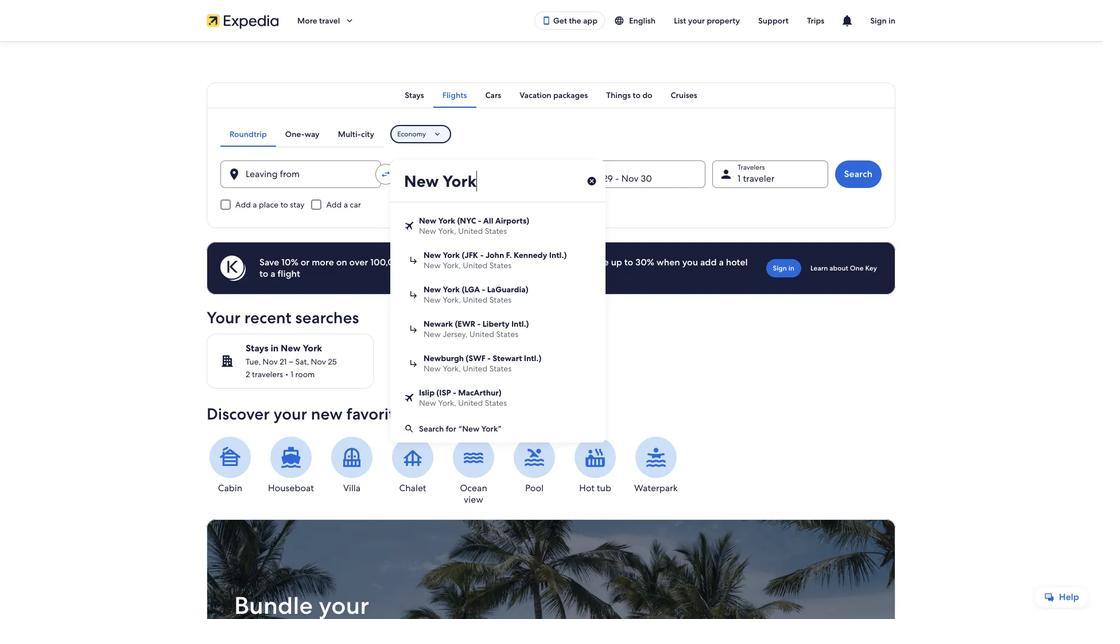 Task type: vqa. For each thing, say whether or not it's contained in the screenshot.


Task type: describe. For each thing, give the bounding box(es) containing it.
houseboat button
[[267, 437, 315, 495]]

traveler
[[743, 173, 775, 185]]

jersey,
[[443, 329, 468, 340]]

add for add a place to stay
[[235, 200, 251, 210]]

more travel button
[[288, 7, 364, 34]]

learn
[[810, 264, 828, 273]]

one-
[[285, 129, 305, 139]]

tub
[[597, 483, 611, 495]]

trips
[[807, 15, 824, 26]]

stewart
[[493, 354, 522, 364]]

in inside dropdown button
[[889, 15, 895, 26]]

- inside new york (nyc - all airports) new york, united states
[[478, 216, 481, 226]]

member
[[457, 257, 494, 269]]

pool button
[[511, 437, 558, 495]]

york, inside islip (isp - macarthur) new york, united states
[[438, 398, 456, 409]]

- inside new york (lga - laguardia) new york, united states
[[482, 285, 485, 295]]

to left flight
[[259, 268, 268, 280]]

hot tub button
[[572, 437, 619, 495]]

1 small image from the top
[[404, 393, 414, 403]]

stays for stays in new york tue, nov 21 – sat, nov 25 2 travelers • 1 room
[[246, 343, 268, 355]]

york inside stays in new york tue, nov 21 – sat, nov 25 2 travelers • 1 room
[[303, 343, 322, 355]]

app
[[583, 15, 597, 26]]

to right up
[[624, 257, 633, 269]]

1 inside 1 traveler dropdown button
[[738, 173, 741, 185]]

room
[[295, 370, 315, 380]]

your for list
[[688, 15, 705, 26]]

also,
[[525, 257, 546, 269]]

- inside new york (jfk - john f. kennedy intl.) new york, united states
[[480, 250, 484, 261]]

new inside stays in new york tue, nov 21 – sat, nov 25 2 travelers • 1 room
[[281, 343, 301, 355]]

clear going to image
[[587, 176, 597, 187]]

save
[[259, 257, 279, 269]]

25
[[328, 357, 337, 367]]

discover your new favorite stay
[[207, 404, 437, 425]]

york for (lga
[[443, 285, 460, 295]]

the
[[569, 15, 581, 26]]

travelers
[[252, 370, 283, 380]]

multi-city
[[338, 129, 374, 139]]

10%
[[281, 257, 298, 269]]

a right add on the top
[[719, 257, 724, 269]]

airports)
[[495, 216, 529, 226]]

1 traveler
[[738, 173, 775, 185]]

0 horizontal spatial sign in
[[773, 264, 794, 273]]

new inside newburgh (swf - stewart intl.) new york, united states
[[424, 364, 441, 374]]

intl.) for newark (ewr - liberty intl.) new jersey, united states
[[511, 319, 529, 329]]

york, inside new york (nyc - all airports) new york, united states
[[438, 226, 456, 236]]

roundtrip
[[230, 129, 267, 139]]

expedia logo image
[[207, 13, 279, 29]]

directional image
[[409, 290, 419, 300]]

united inside new york (lga - laguardia) new york, united states
[[463, 295, 487, 305]]

a left car
[[344, 200, 348, 210]]

•
[[285, 370, 289, 380]]

york"
[[481, 424, 502, 434]]

islip
[[419, 388, 435, 398]]

roundtrip link
[[220, 122, 276, 147]]

favorite
[[346, 404, 404, 425]]

save
[[590, 257, 609, 269]]

liberty
[[483, 319, 509, 329]]

trailing image
[[345, 15, 355, 26]]

flights link
[[433, 83, 476, 108]]

city
[[361, 129, 374, 139]]

vacation packages
[[520, 90, 588, 100]]

prices.
[[496, 257, 523, 269]]

stay for discover your new favorite stay
[[407, 404, 437, 425]]

economy
[[397, 130, 426, 139]]

search for search for "new york"
[[419, 424, 444, 434]]

a left place
[[253, 200, 257, 210]]

travel sale activities deals image
[[207, 520, 895, 620]]

(isp
[[436, 388, 451, 398]]

cruises
[[671, 90, 697, 100]]

30%
[[635, 257, 654, 269]]

new inside islip (isp - macarthur) new york, united states
[[419, 398, 436, 409]]

united inside new york (nyc - all airports) new york, united states
[[458, 226, 483, 236]]

discover
[[207, 404, 270, 425]]

united inside newburgh (swf - stewart intl.) new york, united states
[[463, 364, 487, 374]]

economy button
[[390, 125, 451, 143]]

2 small image from the top
[[404, 424, 414, 434]]

new
[[311, 404, 343, 425]]

york, inside new york (jfk - john f. kennedy intl.) new york, united states
[[443, 261, 461, 271]]

new york (nyc - all airports) new york, united states
[[419, 216, 529, 236]]

english button
[[605, 10, 665, 31]]

Going to text field
[[390, 161, 606, 202]]

to inside "tab list"
[[633, 90, 640, 100]]

tue,
[[246, 357, 261, 367]]

waterpark
[[634, 483, 678, 495]]

more
[[297, 15, 317, 26]]

newburgh
[[424, 354, 464, 364]]

save 10% or more on over 100,000 hotels with member prices. also, members save up to 30% when you add a hotel to a flight
[[259, 257, 748, 280]]

f.
[[506, 250, 512, 261]]

21
[[280, 357, 287, 367]]

states inside new york (jfk - john f. kennedy intl.) new york, united states
[[489, 261, 512, 271]]

members
[[548, 257, 588, 269]]

cars
[[485, 90, 501, 100]]

packages
[[553, 90, 588, 100]]

new inside the newark (ewr - liberty intl.) new jersey, united states
[[424, 329, 441, 340]]

nov left 29
[[583, 173, 600, 185]]

support link
[[749, 10, 798, 31]]

york for (nyc
[[438, 216, 455, 226]]

- inside the newark (ewr - liberty intl.) new jersey, united states
[[477, 319, 481, 329]]

or
[[301, 257, 310, 269]]

get the app link
[[534, 11, 605, 30]]

your for discover
[[274, 404, 307, 425]]

- inside button
[[615, 173, 619, 185]]

multi-
[[338, 129, 361, 139]]

nov 29 - nov 30 button
[[558, 161, 705, 188]]

flights
[[442, 90, 467, 100]]

nov up travelers
[[263, 357, 278, 367]]

states inside islip (isp - macarthur) new york, united states
[[485, 398, 507, 409]]

search for search
[[844, 168, 872, 180]]

add a place to stay
[[235, 200, 304, 210]]

villa button
[[328, 437, 375, 495]]

for
[[446, 424, 456, 434]]

english
[[629, 15, 656, 26]]

30
[[641, 173, 652, 185]]

add for add a car
[[326, 200, 342, 210]]

cabin button
[[207, 437, 254, 495]]

your recent searches
[[207, 308, 359, 328]]

multi-city link
[[329, 122, 383, 147]]

in inside stays in new york tue, nov 21 – sat, nov 25 2 travelers • 1 room
[[271, 343, 279, 355]]

nov left the 25
[[311, 357, 326, 367]]



Task type: locate. For each thing, give the bounding box(es) containing it.
small image left islip
[[404, 393, 414, 403]]

united inside islip (isp - macarthur) new york, united states
[[458, 398, 483, 409]]

stays up tue,
[[246, 343, 268, 355]]

1 horizontal spatial stays
[[405, 90, 424, 100]]

a
[[253, 200, 257, 210], [344, 200, 348, 210], [719, 257, 724, 269], [270, 268, 275, 280]]

intl.)
[[549, 250, 567, 261], [511, 319, 529, 329], [524, 354, 541, 364]]

york, up the (isp
[[443, 364, 461, 374]]

nov 29 - nov 30
[[583, 173, 652, 185]]

2 vertical spatial intl.)
[[524, 354, 541, 364]]

0 horizontal spatial add
[[235, 200, 251, 210]]

united up "new
[[458, 398, 483, 409]]

- right (swf
[[487, 354, 491, 364]]

small image left english
[[614, 15, 624, 26]]

in right communication center icon
[[889, 15, 895, 26]]

newark
[[424, 319, 453, 329]]

0 horizontal spatial your
[[274, 404, 307, 425]]

search inside button
[[844, 168, 872, 180]]

york, right islip
[[438, 398, 456, 409]]

sign in inside dropdown button
[[870, 15, 895, 26]]

small image inside english button
[[614, 15, 624, 26]]

(lga
[[462, 285, 480, 295]]

directional image left newark
[[409, 324, 419, 335]]

1 horizontal spatial sign in
[[870, 15, 895, 26]]

cabin
[[218, 483, 242, 495]]

york inside new york (jfk - john f. kennedy intl.) new york, united states
[[443, 250, 460, 261]]

1 vertical spatial stay
[[407, 404, 437, 425]]

small image up chalet button
[[404, 424, 414, 434]]

0 vertical spatial sign
[[870, 15, 887, 26]]

0 vertical spatial search
[[844, 168, 872, 180]]

travel
[[319, 15, 340, 26]]

sat,
[[295, 357, 309, 367]]

add a car
[[326, 200, 361, 210]]

ocean
[[460, 483, 487, 495]]

united up (ewr
[[463, 295, 487, 305]]

0 vertical spatial tab list
[[207, 83, 895, 108]]

over
[[349, 257, 368, 269]]

search button
[[835, 161, 882, 188]]

intl.) inside newburgh (swf - stewart intl.) new york, united states
[[524, 354, 541, 364]]

up
[[611, 257, 622, 269]]

searches
[[295, 308, 359, 328]]

stays image
[[220, 355, 234, 369]]

0 vertical spatial small image
[[614, 15, 624, 26]]

1 vertical spatial sign in
[[773, 264, 794, 273]]

stay right place
[[290, 200, 304, 210]]

cruises link
[[661, 83, 706, 108]]

all
[[483, 216, 493, 226]]

key
[[865, 264, 877, 273]]

tab list containing stays
[[207, 83, 895, 108]]

united up macarthur)
[[463, 364, 487, 374]]

sign right communication center icon
[[870, 15, 887, 26]]

1 inside stays in new york tue, nov 21 – sat, nov 25 2 travelers • 1 room
[[291, 370, 293, 380]]

hotel
[[726, 257, 748, 269]]

united inside the newark (ewr - liberty intl.) new jersey, united states
[[470, 329, 494, 340]]

- inside newburgh (swf - stewart intl.) new york, united states
[[487, 354, 491, 364]]

0 vertical spatial stays
[[405, 90, 424, 100]]

on
[[336, 257, 347, 269]]

pool
[[525, 483, 543, 495]]

list
[[674, 15, 686, 26]]

york left (jfk
[[443, 250, 460, 261]]

flight
[[278, 268, 300, 280]]

2 vertical spatial in
[[271, 343, 279, 355]]

0 horizontal spatial stays
[[246, 343, 268, 355]]

in left learn
[[788, 264, 794, 273]]

small image
[[404, 393, 414, 403], [404, 424, 414, 434]]

- right the (isp
[[453, 388, 456, 398]]

in up travelers
[[271, 343, 279, 355]]

–
[[289, 357, 293, 367]]

your right list
[[688, 15, 705, 26]]

sign in left learn
[[773, 264, 794, 273]]

1 horizontal spatial sign
[[870, 15, 887, 26]]

to left do
[[633, 90, 640, 100]]

1 horizontal spatial 1
[[738, 173, 741, 185]]

intl.) inside new york (jfk - john f. kennedy intl.) new york, united states
[[549, 250, 567, 261]]

get the app
[[553, 15, 597, 26]]

0 vertical spatial 1
[[738, 173, 741, 185]]

directional image right 100,000
[[409, 255, 419, 266]]

1 horizontal spatial add
[[326, 200, 342, 210]]

stay for add a place to stay
[[290, 200, 304, 210]]

stay down islip
[[407, 404, 437, 425]]

- right 29
[[615, 173, 619, 185]]

download button title image
[[542, 16, 551, 25]]

1 left traveler
[[738, 173, 741, 185]]

1 horizontal spatial small image
[[614, 15, 624, 26]]

directional image for newark
[[409, 324, 419, 335]]

main content containing your recent searches
[[0, 41, 1102, 620]]

1 vertical spatial your
[[274, 404, 307, 425]]

macarthur)
[[458, 388, 502, 398]]

1 directional image from the top
[[409, 255, 419, 266]]

2 vertical spatial directional image
[[409, 359, 419, 369]]

newburgh (swf - stewart intl.) new york, united states
[[424, 354, 541, 374]]

waterpark button
[[633, 437, 680, 495]]

york left (nyc
[[438, 216, 455, 226]]

0 vertical spatial in
[[889, 15, 895, 26]]

stays for stays
[[405, 90, 424, 100]]

directional image for new
[[409, 255, 419, 266]]

0 horizontal spatial sign
[[773, 264, 787, 273]]

states inside the newark (ewr - liberty intl.) new jersey, united states
[[496, 329, 518, 340]]

1 vertical spatial small image
[[404, 221, 414, 231]]

1 horizontal spatial your
[[688, 15, 705, 26]]

sign in button
[[861, 7, 905, 34]]

york,
[[438, 226, 456, 236], [443, 261, 461, 271], [443, 295, 461, 305], [443, 364, 461, 374], [438, 398, 456, 409]]

(nyc
[[457, 216, 476, 226]]

stay
[[290, 200, 304, 210], [407, 404, 437, 425]]

small image up the hotels
[[404, 221, 414, 231]]

stays inside "tab list"
[[405, 90, 424, 100]]

new york (lga - laguardia) new york, united states
[[424, 285, 528, 305]]

states inside new york (lga - laguardia) new york, united states
[[489, 295, 512, 305]]

0 vertical spatial sign in
[[870, 15, 895, 26]]

tab list
[[207, 83, 895, 108], [220, 122, 383, 147]]

- inside islip (isp - macarthur) new york, united states
[[453, 388, 456, 398]]

1 horizontal spatial in
[[788, 264, 794, 273]]

your
[[207, 308, 241, 328]]

add left car
[[326, 200, 342, 210]]

your
[[688, 15, 705, 26], [274, 404, 307, 425]]

vacation packages link
[[510, 83, 597, 108]]

sign left learn
[[773, 264, 787, 273]]

hot
[[579, 483, 595, 495]]

united up (lga
[[463, 261, 487, 271]]

0 vertical spatial your
[[688, 15, 705, 26]]

hotels
[[408, 257, 434, 269]]

1 vertical spatial search
[[419, 424, 444, 434]]

main content
[[0, 41, 1102, 620]]

york for (jfk
[[443, 250, 460, 261]]

car
[[350, 200, 361, 210]]

directional image
[[409, 255, 419, 266], [409, 324, 419, 335], [409, 359, 419, 369]]

get
[[553, 15, 567, 26]]

list your property link
[[665, 10, 749, 31]]

0 horizontal spatial small image
[[404, 221, 414, 231]]

add
[[235, 200, 251, 210], [326, 200, 342, 210]]

1 horizontal spatial search
[[844, 168, 872, 180]]

- right (lga
[[482, 285, 485, 295]]

1 add from the left
[[235, 200, 251, 210]]

kennedy
[[514, 250, 547, 261]]

york left (lga
[[443, 285, 460, 295]]

to right place
[[280, 200, 288, 210]]

1 vertical spatial intl.)
[[511, 319, 529, 329]]

1 vertical spatial small image
[[404, 424, 414, 434]]

to
[[633, 90, 640, 100], [280, 200, 288, 210], [624, 257, 633, 269], [259, 268, 268, 280]]

york, inside newburgh (swf - stewart intl.) new york, united states
[[443, 364, 461, 374]]

york, left (lga
[[443, 295, 461, 305]]

swap origin and destination values image
[[381, 169, 391, 180]]

chalet button
[[389, 437, 436, 495]]

tab list containing roundtrip
[[220, 122, 383, 147]]

sign in link
[[766, 259, 801, 278]]

states inside newburgh (swf - stewart intl.) new york, united states
[[489, 364, 512, 374]]

directional image for newburgh
[[409, 359, 419, 369]]

stays link
[[396, 83, 433, 108]]

states inside new york (nyc - all airports) new york, united states
[[485, 226, 507, 236]]

1 vertical spatial tab list
[[220, 122, 383, 147]]

new york (jfk - john f. kennedy intl.) new york, united states
[[424, 250, 567, 271]]

with
[[436, 257, 455, 269]]

one-way
[[285, 129, 320, 139]]

hot tub
[[579, 483, 611, 495]]

list your property
[[674, 15, 740, 26]]

intl.) right also,
[[549, 250, 567, 261]]

one
[[850, 264, 864, 273]]

ocean view
[[460, 483, 487, 506]]

york
[[438, 216, 455, 226], [443, 250, 460, 261], [443, 285, 460, 295], [303, 343, 322, 355]]

your left new
[[274, 404, 307, 425]]

trips link
[[798, 10, 834, 31]]

nov left 30
[[621, 173, 639, 185]]

intl.) inside the newark (ewr - liberty intl.) new jersey, united states
[[511, 319, 529, 329]]

2 horizontal spatial in
[[889, 15, 895, 26]]

- right (jfk
[[480, 250, 484, 261]]

1
[[738, 173, 741, 185], [291, 370, 293, 380]]

1 vertical spatial directional image
[[409, 324, 419, 335]]

0 vertical spatial directional image
[[409, 255, 419, 266]]

a left flight
[[270, 268, 275, 280]]

search for "new york"
[[419, 424, 502, 434]]

learn about one key
[[810, 264, 877, 273]]

newark (ewr - liberty intl.) new jersey, united states
[[424, 319, 529, 340]]

york inside new york (lga - laguardia) new york, united states
[[443, 285, 460, 295]]

intl.) right liberty
[[511, 319, 529, 329]]

0 horizontal spatial stay
[[290, 200, 304, 210]]

support
[[758, 15, 789, 26]]

1 traveler button
[[712, 161, 828, 188]]

communication center icon image
[[840, 14, 854, 28]]

stays inside stays in new york tue, nov 21 – sat, nov 25 2 travelers • 1 room
[[246, 343, 268, 355]]

2 directional image from the top
[[409, 324, 419, 335]]

(swf
[[466, 354, 485, 364]]

chalet
[[399, 483, 426, 495]]

things
[[606, 90, 631, 100]]

0 horizontal spatial in
[[271, 343, 279, 355]]

0 vertical spatial stay
[[290, 200, 304, 210]]

1 vertical spatial in
[[788, 264, 794, 273]]

- right (ewr
[[477, 319, 481, 329]]

york, inside new york (lga - laguardia) new york, united states
[[443, 295, 461, 305]]

small image
[[614, 15, 624, 26], [404, 221, 414, 231]]

ocean view button
[[450, 437, 497, 506]]

sign inside dropdown button
[[870, 15, 887, 26]]

1 right the • at the bottom left of the page
[[291, 370, 293, 380]]

add left place
[[235, 200, 251, 210]]

view
[[464, 494, 483, 506]]

york up 'sat,'
[[303, 343, 322, 355]]

sign in right communication center icon
[[870, 15, 895, 26]]

york, left (jfk
[[443, 261, 461, 271]]

place
[[259, 200, 279, 210]]

intl.) right stewart
[[524, 354, 541, 364]]

when
[[656, 257, 680, 269]]

29
[[603, 173, 613, 185]]

stays up economy
[[405, 90, 424, 100]]

3 directional image from the top
[[409, 359, 419, 369]]

in
[[889, 15, 895, 26], [788, 264, 794, 273], [271, 343, 279, 355]]

- left "all" on the left of the page
[[478, 216, 481, 226]]

learn about one key link
[[806, 259, 882, 278]]

0 vertical spatial intl.)
[[549, 250, 567, 261]]

york, left (nyc
[[438, 226, 456, 236]]

add
[[700, 257, 717, 269]]

(ewr
[[455, 319, 475, 329]]

directional image left newburgh
[[409, 359, 419, 369]]

1 vertical spatial stays
[[246, 343, 268, 355]]

united left "all" on the left of the page
[[458, 226, 483, 236]]

0 vertical spatial small image
[[404, 393, 414, 403]]

york inside new york (nyc - all airports) new york, united states
[[438, 216, 455, 226]]

one-way link
[[276, 122, 329, 147]]

united inside new york (jfk - john f. kennedy intl.) new york, united states
[[463, 261, 487, 271]]

1 horizontal spatial stay
[[407, 404, 437, 425]]

1 vertical spatial sign
[[773, 264, 787, 273]]

united up (swf
[[470, 329, 494, 340]]

0 horizontal spatial search
[[419, 424, 444, 434]]

intl.) for newburgh (swf - stewart intl.) new york, united states
[[524, 354, 541, 364]]

2 add from the left
[[326, 200, 342, 210]]

about
[[830, 264, 848, 273]]

0 horizontal spatial 1
[[291, 370, 293, 380]]

more
[[312, 257, 334, 269]]

1 vertical spatial 1
[[291, 370, 293, 380]]



